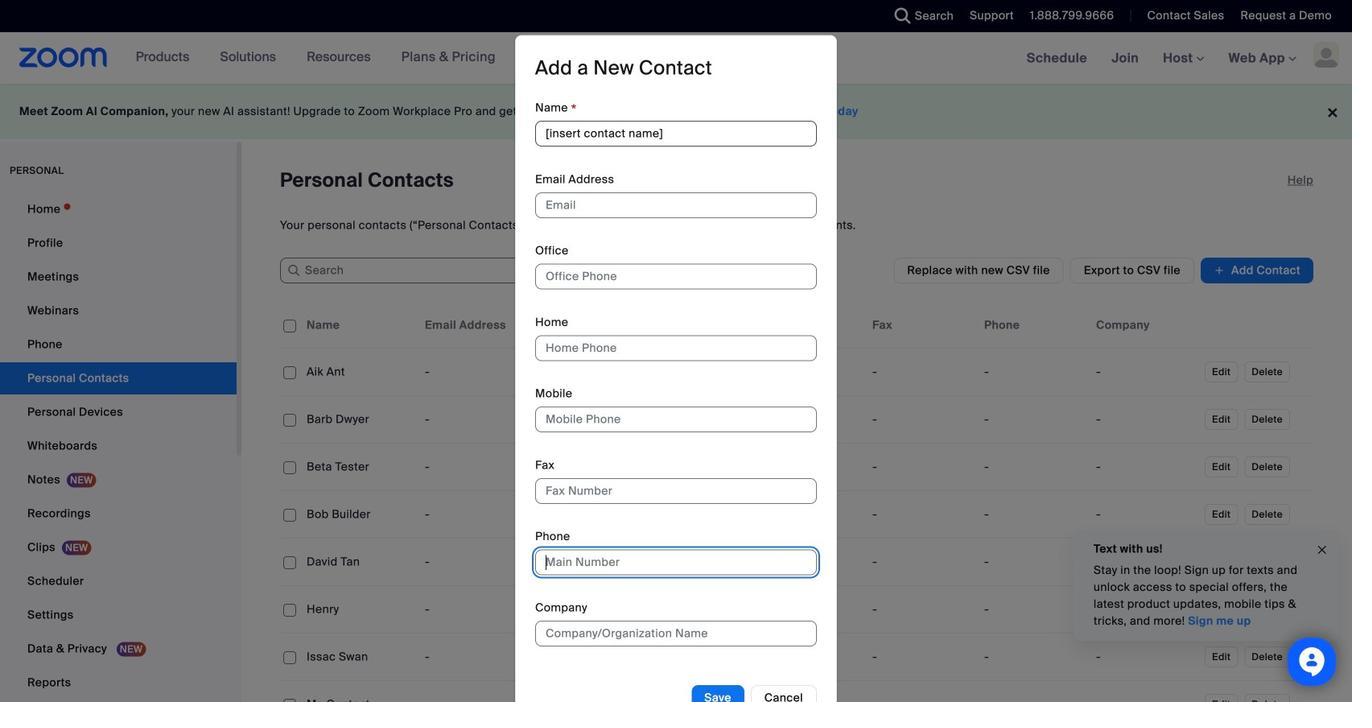 Task type: locate. For each thing, give the bounding box(es) containing it.
add image
[[1214, 263, 1226, 279]]

footer
[[0, 84, 1353, 139]]

personal menu menu
[[0, 193, 237, 701]]

Mobile Phone text field
[[536, 407, 817, 433]]

meetings navigation
[[1015, 32, 1353, 85]]

First and Last Name text field
[[536, 121, 817, 147]]

product information navigation
[[108, 32, 508, 84]]

Email text field
[[536, 192, 817, 218]]

application
[[280, 303, 1314, 702]]

heading
[[536, 56, 713, 81]]

dialog
[[515, 35, 838, 702]]

cell
[[300, 356, 419, 388], [419, 356, 531, 388], [531, 356, 643, 388], [643, 356, 755, 388], [755, 356, 867, 388], [867, 356, 978, 388], [978, 356, 1090, 388], [1090, 356, 1202, 388], [300, 403, 419, 436], [419, 403, 531, 436], [531, 403, 643, 436], [643, 403, 755, 436], [755, 403, 867, 436], [867, 403, 978, 436], [978, 403, 1090, 436], [1090, 403, 1202, 436], [300, 451, 419, 483], [419, 451, 531, 483], [531, 451, 643, 483], [643, 451, 755, 483], [755, 451, 867, 483], [867, 451, 978, 483], [978, 451, 1090, 483], [1090, 451, 1202, 483], [300, 499, 419, 531], [419, 499, 531, 531], [531, 499, 643, 531], [643, 499, 755, 531], [755, 499, 867, 531], [867, 499, 978, 531], [978, 499, 1090, 531], [1090, 499, 1202, 531], [300, 546, 419, 578], [419, 546, 531, 578], [531, 546, 643, 578], [643, 546, 755, 578], [755, 546, 867, 578], [867, 546, 978, 578], [978, 546, 1090, 578], [1090, 546, 1202, 578], [300, 594, 419, 626], [419, 594, 531, 626], [531, 594, 643, 626], [643, 594, 755, 626], [755, 594, 867, 626], [867, 594, 978, 626], [978, 594, 1090, 626], [1090, 594, 1202, 626], [300, 641, 419, 673], [419, 641, 531, 673], [531, 641, 643, 673], [643, 641, 755, 673], [755, 641, 867, 673], [867, 641, 978, 673], [978, 641, 1090, 673], [1090, 641, 1202, 673], [531, 681, 643, 702], [867, 681, 978, 702], [978, 681, 1090, 702], [1090, 681, 1202, 702], [300, 689, 419, 702], [419, 689, 531, 702], [643, 689, 755, 702], [755, 689, 867, 702]]

close image
[[1317, 541, 1330, 559]]

banner
[[0, 32, 1353, 85]]



Task type: describe. For each thing, give the bounding box(es) containing it.
Fax Number text field
[[536, 478, 817, 504]]

Main Number text field
[[536, 550, 817, 575]]

Home Phone text field
[[536, 335, 817, 361]]

Office Phone text field
[[536, 264, 817, 290]]

Search Contacts Input text field
[[280, 258, 522, 283]]

Company/Organization Name text field
[[536, 621, 817, 647]]



Task type: vqa. For each thing, say whether or not it's contained in the screenshot.
3rd 'Save'
no



